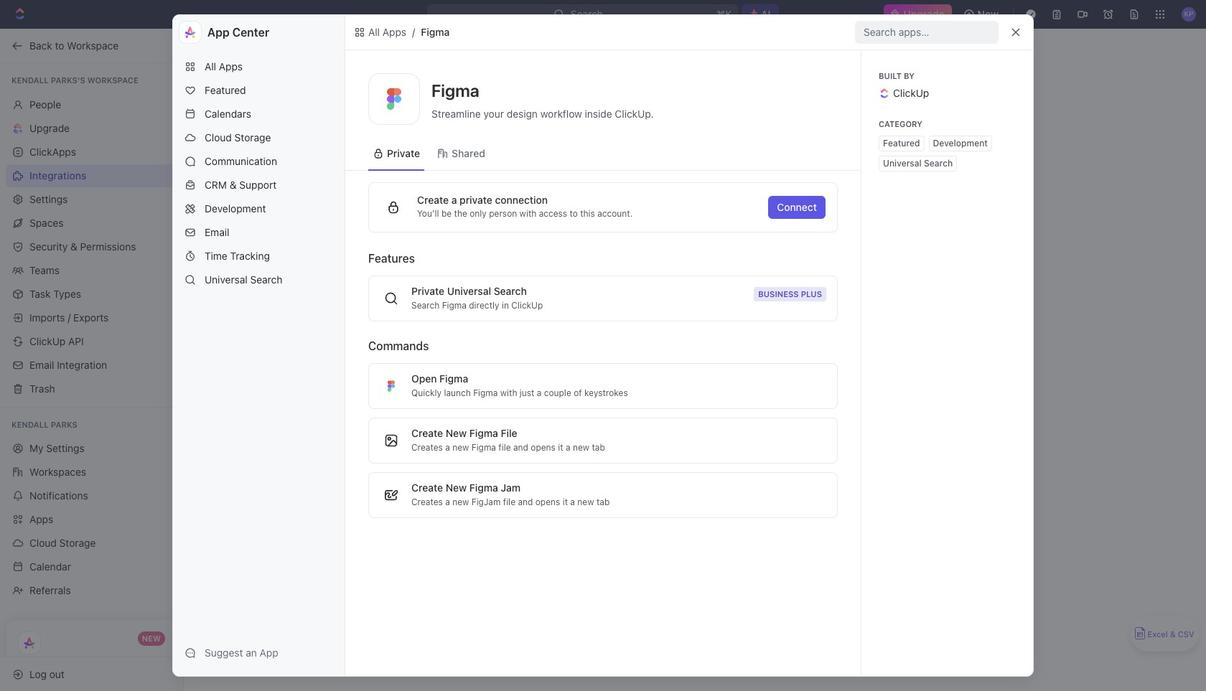Task type: describe. For each thing, give the bounding box(es) containing it.
cloud for cloud storage link to the right
[[205, 131, 232, 144]]

& for support
[[230, 179, 237, 191]]

types
[[53, 288, 81, 300]]

and inside create new figma file creates a new figma file and opens it a new tab
[[513, 442, 529, 453]]

one
[[706, 410, 724, 422]]

clickup inside the private universal search search figma directly in clickup
[[512, 300, 543, 311]]

& for permissions
[[70, 240, 77, 252]]

learn
[[631, 395, 654, 407]]

email for email
[[205, 226, 229, 238]]

security
[[29, 240, 68, 252]]

figma inside create new figma jam creates a new figjam file and opens it a new tab
[[469, 482, 498, 494]]

1 vertical spatial development
[[205, 203, 266, 215]]

my settings
[[29, 442, 85, 455]]

storage for cloud storage link to the right
[[235, 131, 271, 144]]

1 horizontal spatial cloud storage link
[[179, 126, 339, 149]]

task
[[29, 288, 51, 300]]

in inside the private universal search search figma directly in clickup
[[502, 300, 509, 311]]

task types link
[[6, 283, 177, 306]]

integrations for integrations have moved to app center
[[577, 350, 650, 365]]

/ inside figma dialog
[[412, 26, 415, 38]]

an
[[246, 647, 257, 659]]

private for private universal search search figma directly in clickup
[[412, 285, 445, 297]]

all
[[578, 380, 588, 392]]

1 vertical spatial universal search
[[205, 274, 283, 286]]

with inside the create a private connection you'll be the only person with access to this account.
[[520, 208, 537, 219]]

create for connection
[[417, 194, 449, 206]]

referrals
[[29, 585, 71, 597]]

integrations
[[671, 380, 726, 392]]

open figma quickly launch figma with just a couple of keystrokes
[[412, 373, 628, 399]]

tab for jam
[[597, 497, 610, 508]]

create a private connection you'll be the only person with access to this account.
[[417, 194, 633, 219]]

center inside figma dialog
[[232, 26, 269, 39]]

workspaces
[[29, 466, 86, 478]]

business
[[758, 289, 799, 299]]

0 horizontal spatial universal
[[205, 274, 248, 286]]

time
[[205, 250, 228, 262]]

1 vertical spatial featured
[[883, 138, 920, 149]]

security & permissions link
[[6, 235, 177, 258]]

new button
[[958, 3, 1008, 26]]

settings link
[[6, 188, 177, 211]]

of inside open figma quickly launch figma with just a couple of keystrokes
[[574, 388, 582, 399]]

excel & csv link
[[1131, 616, 1199, 652]]

search...
[[571, 8, 612, 20]]

calendar
[[29, 561, 71, 573]]

create new figma file creates a new figma file and opens it a new tab
[[412, 427, 605, 453]]

suggest
[[205, 647, 243, 659]]

connections
[[636, 410, 693, 422]]

people link
[[6, 93, 177, 116]]

task types
[[29, 288, 81, 300]]

0 vertical spatial universal search link
[[879, 156, 958, 172]]

1 horizontal spatial development
[[933, 138, 988, 149]]

crm & support
[[205, 179, 277, 191]]

kb1kn image for private
[[373, 148, 384, 159]]

features,
[[707, 395, 748, 407]]

exports
[[73, 311, 109, 324]]

figjam
[[472, 497, 501, 508]]

a inside open figma quickly launch figma with just a couple of keystrokes
[[537, 388, 542, 399]]

tracking
[[230, 250, 270, 262]]

apps,
[[602, 395, 628, 407]]

to inside the create a private connection you'll be the only person with access to this account.
[[570, 208, 578, 219]]

it for new figma file
[[558, 442, 563, 453]]

private for private
[[387, 147, 420, 159]]

settings inside "link"
[[29, 193, 68, 205]]

connect button
[[769, 196, 826, 219]]

2 horizontal spatial to
[[729, 350, 741, 365]]

out
[[49, 668, 65, 680]]

clickapps link
[[6, 140, 177, 163]]

new inside create new figma jam creates a new figjam file and opens it a new tab
[[446, 482, 467, 494]]

0 vertical spatial all apps link
[[351, 24, 409, 41]]

1 vertical spatial settings
[[46, 442, 85, 455]]

account.
[[598, 208, 633, 219]]

figma inside figma streamline your design workflow inside clickup.
[[432, 80, 480, 100]]

you'll
[[417, 208, 439, 219]]

shared link
[[433, 136, 490, 170]]

spaces
[[29, 217, 64, 229]]

0 horizontal spatial all apps
[[205, 60, 243, 73]]

0 vertical spatial all
[[368, 26, 380, 38]]

back to workspace
[[29, 39, 119, 51]]

figma dialog
[[172, 14, 1034, 677]]

1 vertical spatial featured link
[[879, 136, 925, 152]]

teams
[[29, 264, 60, 276]]

jam
[[501, 482, 521, 494]]

file for file
[[499, 442, 511, 453]]

a inside the create a private connection you'll be the only person with access to this account.
[[452, 194, 457, 206]]

apps inside apps link
[[29, 514, 53, 526]]

api
[[68, 335, 84, 347]]

just
[[520, 388, 535, 399]]

features
[[368, 252, 415, 265]]

/ figma
[[412, 26, 450, 38]]

connect
[[777, 201, 817, 213]]

email integration
[[29, 359, 107, 371]]

workspace
[[67, 39, 119, 51]]

0 vertical spatial all apps
[[368, 26, 407, 38]]

file for jam
[[503, 497, 516, 508]]

email for email integration
[[29, 359, 54, 371]]

app inside button
[[260, 647, 278, 659]]

calendar link
[[6, 556, 177, 579]]

clickup api
[[29, 335, 84, 347]]

directly
[[469, 300, 500, 311]]

creates for new figma file
[[412, 442, 443, 453]]

log out
[[29, 668, 65, 680]]

1 vertical spatial in
[[729, 380, 737, 392]]

permissions
[[80, 240, 136, 252]]

apps for top all apps link
[[383, 26, 407, 38]]

couple
[[544, 388, 572, 399]]

about
[[656, 395, 683, 407]]

crm
[[205, 179, 227, 191]]

dxxtk image
[[354, 27, 366, 38]]

2 horizontal spatial universal
[[883, 158, 922, 169]]

streamline
[[432, 107, 481, 120]]

apps for the left all apps link
[[219, 60, 243, 73]]

connection
[[495, 194, 548, 206]]

quickly
[[412, 388, 442, 399]]

have
[[653, 350, 682, 365]]

and inside create new figma jam creates a new figjam file and opens it a new tab
[[518, 497, 533, 508]]

upgrade for right upgrade link
[[904, 8, 945, 20]]

suggest an app button
[[179, 642, 339, 665]]

tab for file
[[592, 442, 605, 453]]

communication
[[205, 155, 277, 167]]

app inside find all of your apps and integrations in our new app center! discover apps, learn about new features, and manage your connections in one place.
[[780, 380, 798, 392]]

manage
[[771, 395, 808, 407]]

support
[[239, 179, 277, 191]]

1 vertical spatial cloud storage
[[29, 537, 96, 549]]

1 horizontal spatial universal search
[[883, 158, 953, 169]]

teams link
[[6, 259, 177, 282]]

1 vertical spatial your
[[603, 380, 623, 392]]

inside
[[585, 107, 612, 120]]

clickup api link
[[6, 330, 177, 353]]

shared
[[452, 147, 485, 159]]



Task type: locate. For each thing, give the bounding box(es) containing it.
workspaces link
[[6, 461, 177, 484]]

Search apps… field
[[864, 24, 993, 41]]

opens inside create new figma file creates a new figma file and opens it a new tab
[[531, 442, 556, 453]]

featured link up calendars link
[[179, 79, 339, 102]]

1 vertical spatial cloud storage link
[[6, 532, 177, 555]]

0 vertical spatial create
[[417, 194, 449, 206]]

0 vertical spatial upgrade link
[[884, 4, 952, 24]]

1 horizontal spatial universal
[[447, 285, 491, 297]]

access
[[539, 208, 567, 219]]

0 horizontal spatial all apps link
[[179, 55, 339, 78]]

it inside create new figma file creates a new figma file and opens it a new tab
[[558, 442, 563, 453]]

2 vertical spatial to
[[729, 350, 741, 365]]

universal search
[[883, 158, 953, 169], [205, 274, 283, 286]]

apps link
[[6, 508, 177, 531]]

&
[[230, 179, 237, 191], [70, 240, 77, 252], [1170, 630, 1176, 640]]

new
[[758, 380, 777, 392], [686, 395, 705, 407], [453, 442, 469, 453], [573, 442, 590, 453], [453, 497, 469, 508], [578, 497, 594, 508]]

create new figma jam creates a new figjam file and opens it a new tab
[[412, 482, 610, 508]]

0 horizontal spatial development link
[[179, 198, 339, 220]]

storage for the left cloud storage link
[[59, 537, 96, 549]]

email
[[205, 226, 229, 238], [29, 359, 54, 371]]

1 vertical spatial tab
[[597, 497, 610, 508]]

crm & support link
[[179, 174, 339, 197]]

⌘k
[[717, 8, 733, 20]]

2 vertical spatial your
[[811, 395, 831, 407]]

development link
[[929, 136, 992, 152], [179, 198, 339, 220]]

email link
[[179, 221, 339, 244]]

private inside private link
[[387, 147, 420, 159]]

launch
[[444, 388, 471, 399]]

0 horizontal spatial kb1kn image
[[373, 148, 384, 159]]

by
[[904, 71, 915, 80]]

plus
[[801, 289, 822, 299]]

cloud for the left cloud storage link
[[29, 537, 57, 549]]

referrals link
[[6, 580, 177, 603]]

tab inside create new figma jam creates a new figjam file and opens it a new tab
[[597, 497, 610, 508]]

1 horizontal spatial in
[[696, 410, 704, 422]]

0 vertical spatial development
[[933, 138, 988, 149]]

all down app center
[[205, 60, 216, 73]]

to inside button
[[55, 39, 64, 51]]

log
[[29, 668, 47, 680]]

& left csv
[[1170, 630, 1176, 640]]

0 horizontal spatial storage
[[59, 537, 96, 549]]

0 vertical spatial featured link
[[179, 79, 339, 102]]

& right crm
[[230, 179, 237, 191]]

kb1kn image inside shared link
[[437, 148, 449, 159]]

with down connection
[[520, 208, 537, 219]]

integrations down clickapps
[[29, 169, 86, 181]]

clickup.
[[615, 107, 654, 120]]

0 vertical spatial &
[[230, 179, 237, 191]]

universal search link
[[879, 156, 958, 172], [179, 269, 339, 292]]

apps right dxxtk icon
[[383, 26, 407, 38]]

universal down category
[[883, 158, 922, 169]]

2 kb1kn image from the left
[[437, 148, 449, 159]]

universal down time
[[205, 274, 248, 286]]

& right security
[[70, 240, 77, 252]]

0 horizontal spatial your
[[484, 107, 504, 120]]

with
[[520, 208, 537, 219], [500, 388, 517, 399]]

0 horizontal spatial upgrade
[[29, 122, 70, 134]]

to left this
[[570, 208, 578, 219]]

be
[[442, 208, 452, 219]]

calendars
[[205, 108, 251, 120]]

clickup down by
[[893, 87, 930, 99]]

file
[[501, 427, 517, 440]]

0 horizontal spatial all
[[205, 60, 216, 73]]

to right back
[[55, 39, 64, 51]]

0 horizontal spatial cloud storage link
[[6, 532, 177, 555]]

email up time
[[205, 226, 229, 238]]

it
[[558, 442, 563, 453], [563, 497, 568, 508]]

calendars link
[[179, 103, 339, 126]]

file inside create new figma jam creates a new figjam file and opens it a new tab
[[503, 497, 516, 508]]

and up about
[[651, 380, 668, 392]]

upgrade link up by
[[884, 4, 952, 24]]

1 horizontal spatial clickup
[[512, 300, 543, 311]]

figma inside the private universal search search figma directly in clickup
[[442, 300, 467, 311]]

1 horizontal spatial center
[[772, 350, 813, 365]]

universal up the directly
[[447, 285, 491, 297]]

1 vertical spatial to
[[570, 208, 578, 219]]

settings up the workspaces
[[46, 442, 85, 455]]

create for jam
[[412, 482, 443, 494]]

email inside email link
[[205, 226, 229, 238]]

people
[[29, 98, 61, 110]]

find all of your apps and integrations in our new app center! discover apps, learn about new features, and manage your connections in one place.
[[555, 380, 835, 422]]

1 horizontal spatial upgrade link
[[884, 4, 952, 24]]

0 horizontal spatial center
[[232, 26, 269, 39]]

0 vertical spatial cloud storage link
[[179, 126, 339, 149]]

universal search link down category
[[879, 156, 958, 172]]

kb1kn image inside private link
[[373, 148, 384, 159]]

workflow
[[541, 107, 582, 120]]

storage inside figma dialog
[[235, 131, 271, 144]]

0 vertical spatial to
[[55, 39, 64, 51]]

universal search down 'time tracking'
[[205, 274, 283, 286]]

1 horizontal spatial email
[[205, 226, 229, 238]]

new inside create new figma file creates a new figma file and opens it a new tab
[[446, 427, 467, 440]]

1 horizontal spatial kb1kn image
[[437, 148, 449, 159]]

all apps link left / figma
[[351, 24, 409, 41]]

your
[[484, 107, 504, 120], [603, 380, 623, 392], [811, 395, 831, 407]]

0 vertical spatial opens
[[531, 442, 556, 453]]

and down the jam
[[518, 497, 533, 508]]

/
[[412, 26, 415, 38], [68, 311, 71, 324]]

trash link
[[6, 377, 177, 400]]

1 kb1kn image from the left
[[373, 148, 384, 159]]

0 vertical spatial file
[[499, 442, 511, 453]]

1 horizontal spatial your
[[603, 380, 623, 392]]

opens inside create new figma jam creates a new figjam file and opens it a new tab
[[536, 497, 560, 508]]

1 vertical spatial all apps
[[205, 60, 243, 73]]

all apps right dxxtk icon
[[368, 26, 407, 38]]

private left shared link
[[387, 147, 420, 159]]

/ right dxxtk icon
[[412, 26, 415, 38]]

create for file
[[412, 427, 443, 440]]

storage down calendars link
[[235, 131, 271, 144]]

business plus
[[758, 289, 822, 299]]

0 vertical spatial apps
[[383, 26, 407, 38]]

universal inside the private universal search search figma directly in clickup
[[447, 285, 491, 297]]

cloud inside figma dialog
[[205, 131, 232, 144]]

built by
[[879, 71, 915, 80]]

apps down notifications
[[29, 514, 53, 526]]

our
[[740, 380, 755, 392]]

1 vertical spatial center
[[772, 350, 813, 365]]

1 vertical spatial with
[[500, 388, 517, 399]]

1 vertical spatial development link
[[179, 198, 339, 220]]

in left our
[[729, 380, 737, 392]]

new
[[978, 8, 999, 20], [446, 427, 467, 440], [446, 482, 467, 494], [142, 634, 161, 644]]

clickup right the directly
[[512, 300, 543, 311]]

figma streamline your design workflow inside clickup.
[[432, 80, 654, 120]]

0 vertical spatial universal search
[[883, 158, 953, 169]]

opens for file
[[531, 442, 556, 453]]

1 vertical spatial it
[[563, 497, 568, 508]]

tab inside create new figma file creates a new figma file and opens it a new tab
[[592, 442, 605, 453]]

0 horizontal spatial cloud storage
[[29, 537, 96, 549]]

your up apps,
[[603, 380, 623, 392]]

1 vertical spatial clickup
[[512, 300, 543, 311]]

2 horizontal spatial in
[[729, 380, 737, 392]]

1 creates from the top
[[412, 442, 443, 453]]

2 vertical spatial clickup
[[29, 335, 66, 347]]

only
[[470, 208, 487, 219]]

& inside figma dialog
[[230, 179, 237, 191]]

kb1kn image
[[373, 148, 384, 159], [437, 148, 449, 159]]

with left "just" in the left bottom of the page
[[500, 388, 517, 399]]

& for csv
[[1170, 630, 1176, 640]]

private down features
[[412, 285, 445, 297]]

1 vertical spatial create
[[412, 427, 443, 440]]

0 vertical spatial it
[[558, 442, 563, 453]]

0 vertical spatial development link
[[929, 136, 992, 152]]

2 horizontal spatial &
[[1170, 630, 1176, 640]]

of
[[591, 380, 600, 392], [574, 388, 582, 399]]

file down the jam
[[503, 497, 516, 508]]

0 vertical spatial center
[[232, 26, 269, 39]]

cloud down calendars
[[205, 131, 232, 144]]

clickapps
[[29, 145, 76, 158]]

1 vertical spatial integrations
[[577, 350, 650, 365]]

integrations link
[[6, 164, 177, 187]]

1 horizontal spatial storage
[[235, 131, 271, 144]]

0 horizontal spatial &
[[70, 240, 77, 252]]

0 horizontal spatial apps
[[29, 514, 53, 526]]

0 horizontal spatial development
[[205, 203, 266, 215]]

of right all
[[591, 380, 600, 392]]

tab
[[592, 442, 605, 453], [597, 497, 610, 508]]

creates inside create new figma file creates a new figma file and opens it a new tab
[[412, 442, 443, 453]]

log out button
[[6, 663, 171, 686]]

it for new figma jam
[[563, 497, 568, 508]]

discover
[[559, 395, 600, 407]]

universal search down category
[[883, 158, 953, 169]]

/ left exports
[[68, 311, 71, 324]]

1 vertical spatial universal search link
[[179, 269, 339, 292]]

cloud storage link down calendars link
[[179, 126, 339, 149]]

0 horizontal spatial universal search link
[[179, 269, 339, 292]]

apps down app center
[[219, 60, 243, 73]]

2 vertical spatial &
[[1170, 630, 1176, 640]]

cloud up 'calendar'
[[29, 537, 57, 549]]

of right 'couple'
[[574, 388, 582, 399]]

your inside figma streamline your design workflow inside clickup.
[[484, 107, 504, 120]]

excel & csv
[[1148, 630, 1195, 640]]

1 horizontal spatial featured
[[883, 138, 920, 149]]

it inside create new figma jam creates a new figjam file and opens it a new tab
[[563, 497, 568, 508]]

app
[[208, 26, 230, 39], [744, 350, 769, 365], [780, 380, 798, 392], [260, 647, 278, 659]]

0 horizontal spatial upgrade link
[[6, 117, 177, 140]]

universal search link down time tracking link
[[179, 269, 339, 292]]

1 vertical spatial &
[[70, 240, 77, 252]]

0 horizontal spatial email
[[29, 359, 54, 371]]

new inside button
[[978, 8, 999, 20]]

0 horizontal spatial to
[[55, 39, 64, 51]]

with inside open figma quickly launch figma with just a couple of keystrokes
[[500, 388, 517, 399]]

0 horizontal spatial /
[[68, 311, 71, 324]]

0 vertical spatial in
[[502, 300, 509, 311]]

1 vertical spatial email
[[29, 359, 54, 371]]

0 vertical spatial cloud
[[205, 131, 232, 144]]

1 vertical spatial upgrade link
[[6, 117, 177, 140]]

app center
[[208, 26, 269, 39]]

opens
[[531, 442, 556, 453], [536, 497, 560, 508]]

private
[[387, 147, 420, 159], [412, 285, 445, 297]]

integration
[[57, 359, 107, 371]]

cloud storage inside figma dialog
[[205, 131, 271, 144]]

2 creates from the top
[[412, 497, 443, 508]]

0 vertical spatial upgrade
[[904, 8, 945, 20]]

time tracking link
[[179, 245, 339, 268]]

creates left figjam
[[412, 497, 443, 508]]

0 vertical spatial your
[[484, 107, 504, 120]]

0 vertical spatial with
[[520, 208, 537, 219]]

private inside the private universal search search figma directly in clickup
[[412, 285, 445, 297]]

creates for new figma jam
[[412, 497, 443, 508]]

0 horizontal spatial of
[[574, 388, 582, 399]]

imports / exports
[[29, 311, 109, 324]]

excel
[[1148, 630, 1168, 640]]

to
[[55, 39, 64, 51], [570, 208, 578, 219], [729, 350, 741, 365]]

1 vertical spatial upgrade
[[29, 122, 70, 134]]

your down center!
[[811, 395, 831, 407]]

email inside email integration link
[[29, 359, 54, 371]]

universal
[[883, 158, 922, 169], [205, 274, 248, 286], [447, 285, 491, 297]]

upgrade up the search apps… field
[[904, 8, 945, 20]]

design
[[507, 107, 538, 120]]

upgrade up clickapps
[[29, 122, 70, 134]]

1 horizontal spatial /
[[412, 26, 415, 38]]

0 horizontal spatial in
[[502, 300, 509, 311]]

storage down apps link
[[59, 537, 96, 549]]

clickup for clickup
[[893, 87, 930, 99]]

of inside find all of your apps and integrations in our new app center! discover apps, learn about new features, and manage your connections in one place.
[[591, 380, 600, 392]]

featured up calendars
[[205, 84, 246, 96]]

in left one
[[696, 410, 704, 422]]

and down our
[[751, 395, 768, 407]]

spaces link
[[6, 212, 177, 234]]

in right the directly
[[502, 300, 509, 311]]

clickup for clickup api
[[29, 335, 66, 347]]

email up trash
[[29, 359, 54, 371]]

my settings link
[[6, 437, 177, 460]]

opens down 'couple'
[[531, 442, 556, 453]]

0 horizontal spatial featured
[[205, 84, 246, 96]]

settings up spaces
[[29, 193, 68, 205]]

1 horizontal spatial apps
[[219, 60, 243, 73]]

integrations up keystrokes
[[577, 350, 650, 365]]

and down the file
[[513, 442, 529, 453]]

notifications
[[29, 490, 88, 502]]

integrations for integrations
[[29, 169, 86, 181]]

private link
[[368, 136, 424, 170]]

cloud storage
[[205, 131, 271, 144], [29, 537, 96, 549]]

all apps link down app center
[[179, 55, 339, 78]]

cloud storage up communication
[[205, 131, 271, 144]]

0 vertical spatial cloud storage
[[205, 131, 271, 144]]

to right "moved"
[[729, 350, 741, 365]]

all apps down app center
[[205, 60, 243, 73]]

2 vertical spatial create
[[412, 482, 443, 494]]

cloud storage link down apps link
[[6, 532, 177, 555]]

creates inside create new figma jam creates a new figjam file and opens it a new tab
[[412, 497, 443, 508]]

1 vertical spatial opens
[[536, 497, 560, 508]]

center!
[[801, 380, 835, 392]]

keystrokes
[[585, 388, 628, 399]]

your left design
[[484, 107, 504, 120]]

in
[[502, 300, 509, 311], [729, 380, 737, 392], [696, 410, 704, 422]]

business plus link
[[754, 287, 827, 302]]

this
[[580, 208, 595, 219]]

open
[[412, 373, 437, 385]]

featured down category
[[883, 138, 920, 149]]

1 vertical spatial storage
[[59, 537, 96, 549]]

place.
[[726, 410, 754, 422]]

create inside create new figma jam creates a new figjam file and opens it a new tab
[[412, 482, 443, 494]]

create inside the create a private connection you'll be the only person with access to this account.
[[417, 194, 449, 206]]

cloud storage up 'calendar'
[[29, 537, 96, 549]]

all right dxxtk icon
[[368, 26, 380, 38]]

all apps
[[368, 26, 407, 38], [205, 60, 243, 73]]

1 vertical spatial all apps link
[[179, 55, 339, 78]]

imports / exports link
[[6, 306, 177, 329]]

creates down quickly
[[412, 442, 443, 453]]

file inside create new figma file creates a new figma file and opens it a new tab
[[499, 442, 511, 453]]

built
[[879, 71, 902, 80]]

1 vertical spatial all
[[205, 60, 216, 73]]

upgrade link down the people link at the left top
[[6, 117, 177, 140]]

back to workspace button
[[6, 34, 170, 57]]

upgrade for upgrade link to the left
[[29, 122, 70, 134]]

create inside create new figma file creates a new figma file and opens it a new tab
[[412, 427, 443, 440]]

notifications link
[[6, 485, 177, 508]]

1 vertical spatial private
[[412, 285, 445, 297]]

0 vertical spatial clickup
[[893, 87, 930, 99]]

0 vertical spatial private
[[387, 147, 420, 159]]

2 horizontal spatial apps
[[383, 26, 407, 38]]

featured link down category
[[879, 136, 925, 152]]

opens for jam
[[536, 497, 560, 508]]

back
[[29, 39, 52, 51]]

file down the file
[[499, 442, 511, 453]]

kb1kn image for shared
[[437, 148, 449, 159]]

0 vertical spatial tab
[[592, 442, 605, 453]]

opens right figjam
[[536, 497, 560, 508]]

2 vertical spatial apps
[[29, 514, 53, 526]]

clickup down imports
[[29, 335, 66, 347]]



Task type: vqa. For each thing, say whether or not it's contained in the screenshot.
the left Development
yes



